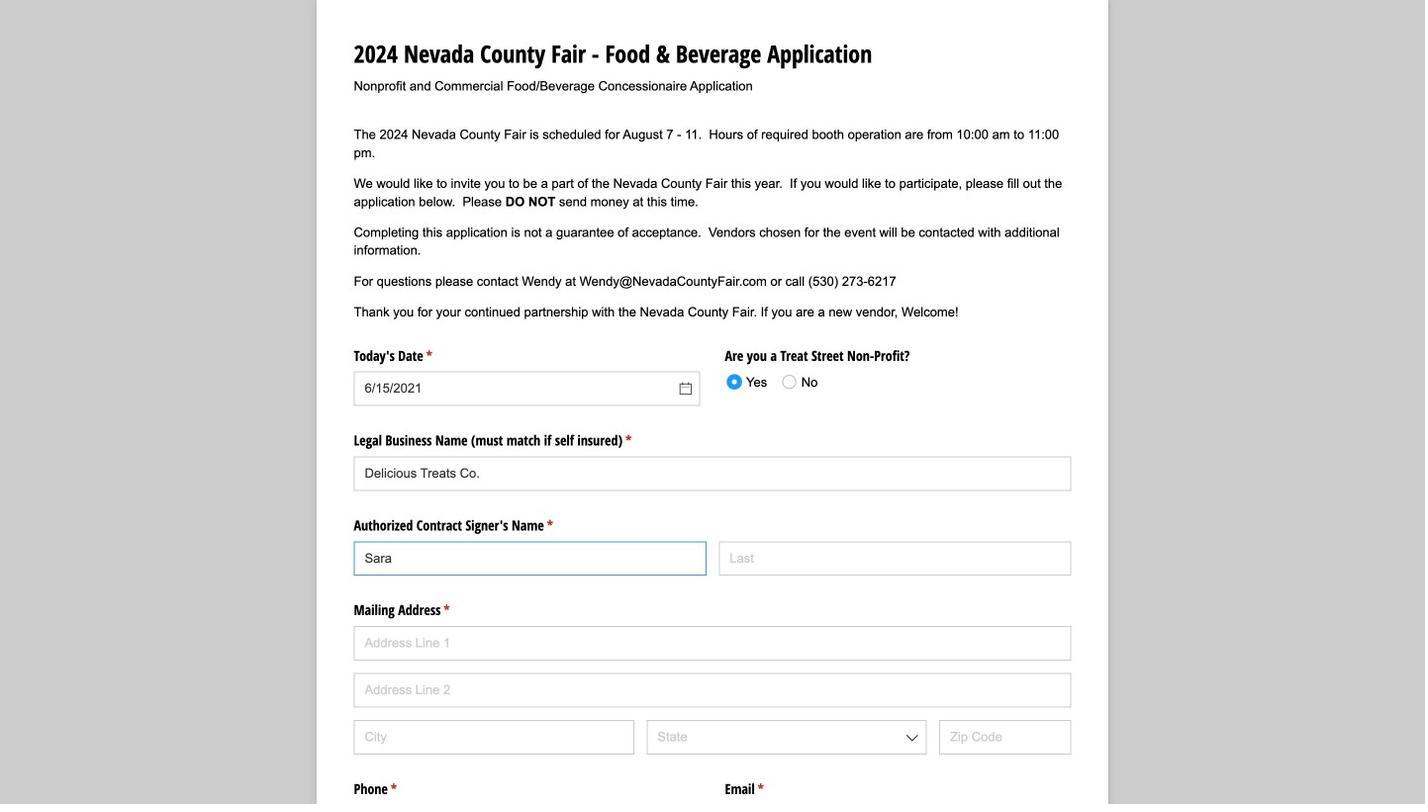 Task type: locate. For each thing, give the bounding box(es) containing it.
None text field
[[354, 372, 700, 406]]

Last text field
[[719, 542, 1071, 576]]

None radio
[[720, 367, 780, 396], [775, 367, 818, 396], [720, 367, 780, 396], [775, 367, 818, 396]]

None text field
[[354, 457, 1071, 491]]

First text field
[[354, 542, 706, 576]]



Task type: describe. For each thing, give the bounding box(es) containing it.
State text field
[[647, 720, 927, 755]]

City text field
[[354, 720, 634, 755]]

Address Line 1 text field
[[354, 627, 1071, 661]]

Zip Code text field
[[939, 720, 1071, 755]]

Address Line 2 text field
[[354, 673, 1071, 708]]



